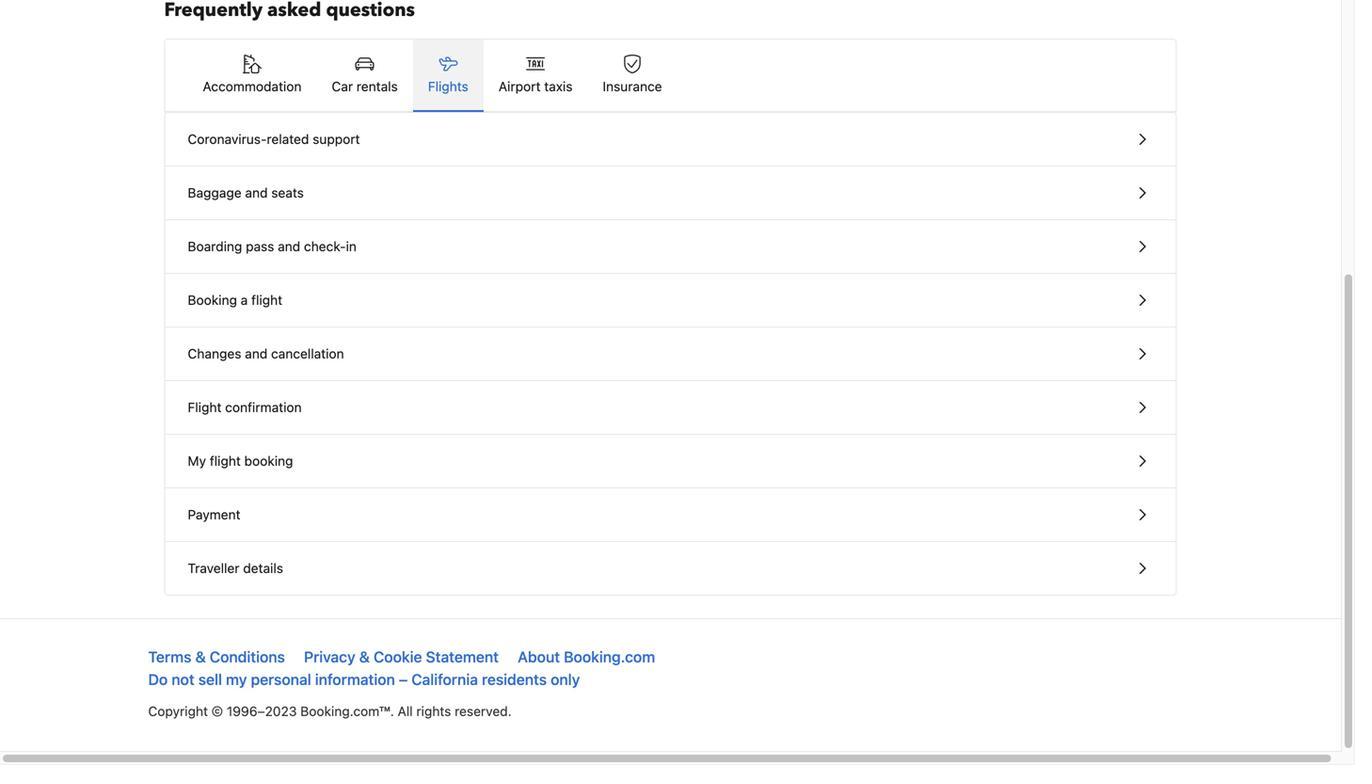 Task type: describe. For each thing, give the bounding box(es) containing it.
privacy
[[304, 648, 356, 666]]

insurance
[[603, 79, 662, 94]]

accommodation button
[[188, 40, 317, 111]]

privacy & cookie statement link
[[304, 648, 499, 666]]

information
[[315, 671, 395, 689]]

1 horizontal spatial flight
[[251, 292, 283, 308]]

booking.com
[[564, 648, 655, 666]]

privacy & cookie statement
[[304, 648, 499, 666]]

confirmation
[[225, 400, 302, 415]]

copyright
[[148, 704, 208, 719]]

about
[[518, 648, 560, 666]]

copyright © 1996–2023 booking.com™. all rights reserved.
[[148, 704, 512, 719]]

& for privacy
[[359, 648, 370, 666]]

0 horizontal spatial flight
[[210, 453, 241, 469]]

coronavirus-
[[188, 131, 267, 147]]

reserved.
[[455, 704, 512, 719]]

traveller details button
[[165, 542, 1176, 595]]

changes and cancellation
[[188, 346, 344, 361]]

do
[[148, 671, 168, 689]]

personal
[[251, 671, 311, 689]]

traveller
[[188, 561, 240, 576]]

booking
[[244, 453, 293, 469]]

rentals
[[357, 79, 398, 94]]

coronavirus-related support
[[188, 131, 360, 147]]

do not sell my personal information – california residents only link
[[148, 671, 580, 689]]

flight
[[188, 400, 222, 415]]

cancellation
[[271, 346, 344, 361]]

boarding pass and check-in button
[[165, 220, 1176, 274]]

flights
[[428, 79, 469, 94]]

payment button
[[165, 489, 1176, 542]]

check-
[[304, 239, 346, 254]]

airport taxis
[[499, 79, 573, 94]]

booking
[[188, 292, 237, 308]]

residents
[[482, 671, 547, 689]]

coronavirus-related support button
[[165, 113, 1176, 167]]

flight confirmation
[[188, 400, 302, 415]]

payment
[[188, 507, 241, 522]]

–
[[399, 671, 408, 689]]

tab list containing accommodation
[[165, 40, 1176, 113]]

baggage
[[188, 185, 242, 201]]

about booking.com link
[[518, 648, 655, 666]]

not
[[172, 671, 195, 689]]

taxis
[[544, 79, 573, 94]]

terms & conditions link
[[148, 648, 285, 666]]

a
[[241, 292, 248, 308]]

changes
[[188, 346, 241, 361]]

about booking.com do not sell my personal information – california residents only
[[148, 648, 655, 689]]

seats
[[271, 185, 304, 201]]

cookie
[[374, 648, 422, 666]]

car rentals
[[332, 79, 398, 94]]

related
[[267, 131, 309, 147]]

support
[[313, 131, 360, 147]]



Task type: locate. For each thing, give the bounding box(es) containing it.
accommodation
[[203, 79, 302, 94]]

and for seats
[[245, 185, 268, 201]]

2 vertical spatial and
[[245, 346, 268, 361]]

statement
[[426, 648, 499, 666]]

and for cancellation
[[245, 346, 268, 361]]

my
[[226, 671, 247, 689]]

car
[[332, 79, 353, 94]]

flight confirmation button
[[165, 381, 1176, 435]]

0 horizontal spatial &
[[195, 648, 206, 666]]

my flight booking button
[[165, 435, 1176, 489]]

flight
[[251, 292, 283, 308], [210, 453, 241, 469]]

0 vertical spatial flight
[[251, 292, 283, 308]]

baggage and seats
[[188, 185, 304, 201]]

california
[[412, 671, 478, 689]]

tab list
[[165, 40, 1176, 113]]

flight right my
[[210, 453, 241, 469]]

1996–2023
[[227, 704, 297, 719]]

1 & from the left
[[195, 648, 206, 666]]

1 horizontal spatial &
[[359, 648, 370, 666]]

& for terms
[[195, 648, 206, 666]]

booking.com™.
[[301, 704, 394, 719]]

my
[[188, 453, 206, 469]]

pass
[[246, 239, 274, 254]]

and right the changes
[[245, 346, 268, 361]]

boarding
[[188, 239, 242, 254]]

&
[[195, 648, 206, 666], [359, 648, 370, 666]]

insurance button
[[588, 40, 677, 111]]

and
[[245, 185, 268, 201], [278, 239, 300, 254], [245, 346, 268, 361]]

only
[[551, 671, 580, 689]]

rights
[[416, 704, 451, 719]]

details
[[243, 561, 283, 576]]

sell
[[198, 671, 222, 689]]

©
[[212, 704, 223, 719]]

all
[[398, 704, 413, 719]]

in
[[346, 239, 357, 254]]

0 vertical spatial and
[[245, 185, 268, 201]]

terms
[[148, 648, 192, 666]]

changes and cancellation button
[[165, 328, 1176, 381]]

and inside 'button'
[[245, 346, 268, 361]]

conditions
[[210, 648, 285, 666]]

booking a flight
[[188, 292, 283, 308]]

2 & from the left
[[359, 648, 370, 666]]

and left seats
[[245, 185, 268, 201]]

flight right a
[[251, 292, 283, 308]]

boarding pass and check-in
[[188, 239, 357, 254]]

and right pass
[[278, 239, 300, 254]]

baggage and seats button
[[165, 167, 1176, 220]]

airport taxis button
[[484, 40, 588, 111]]

traveller details
[[188, 561, 283, 576]]

& up do not sell my personal information – california residents only "link"
[[359, 648, 370, 666]]

car rentals button
[[317, 40, 413, 111]]

terms & conditions
[[148, 648, 285, 666]]

my flight booking
[[188, 453, 293, 469]]

1 vertical spatial flight
[[210, 453, 241, 469]]

booking a flight button
[[165, 274, 1176, 328]]

airport
[[499, 79, 541, 94]]

& up sell
[[195, 648, 206, 666]]

1 vertical spatial and
[[278, 239, 300, 254]]

flights button
[[413, 40, 484, 111]]



Task type: vqa. For each thing, say whether or not it's contained in the screenshot.
Accommodation 'Button'
yes



